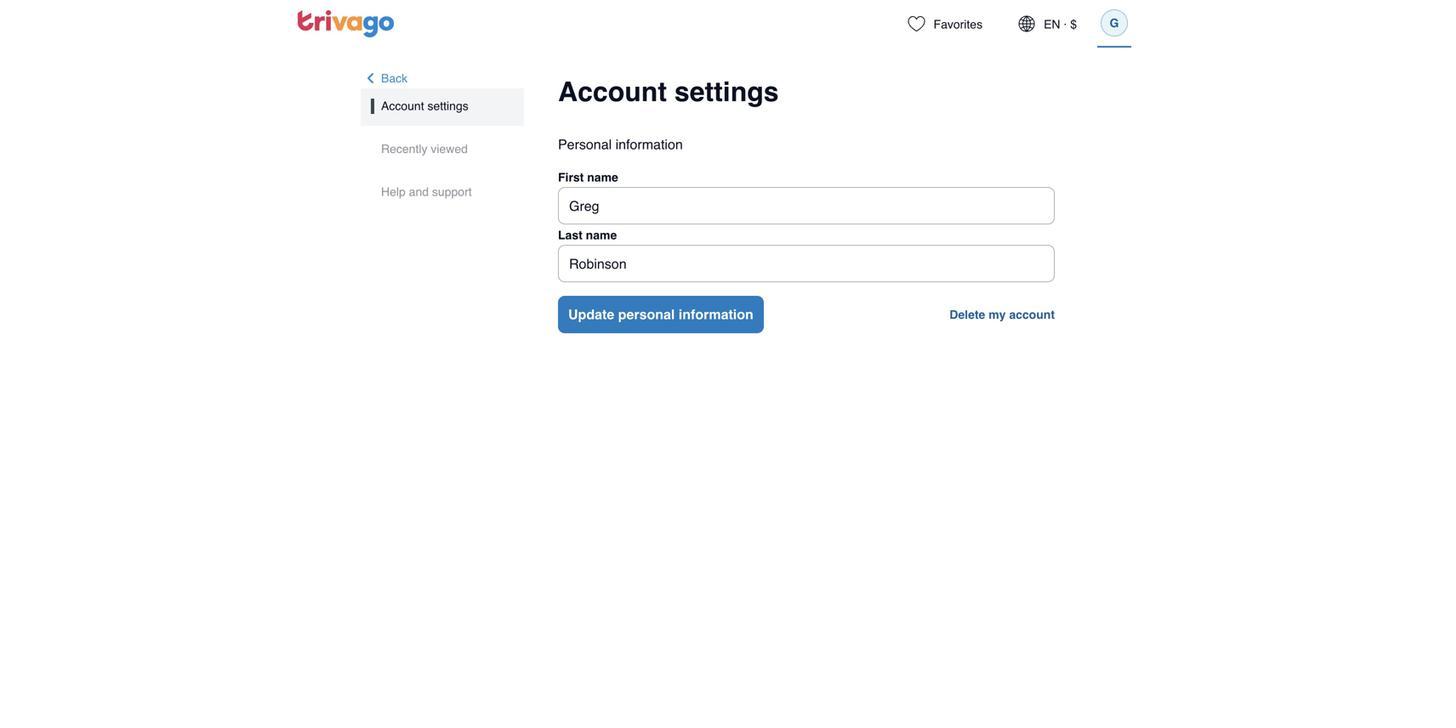 Task type: vqa. For each thing, say whether or not it's contained in the screenshot.
top name
yes



Task type: describe. For each thing, give the bounding box(es) containing it.
delete my account
[[950, 308, 1055, 322]]

$
[[1070, 17, 1077, 31]]

1 horizontal spatial settings
[[674, 76, 779, 108]]

my
[[989, 308, 1006, 322]]

help and support link
[[361, 174, 524, 212]]

personal information
[[558, 137, 683, 152]]

0 vertical spatial information
[[616, 137, 683, 152]]

1 horizontal spatial account
[[558, 76, 667, 108]]

0 horizontal spatial settings
[[427, 99, 468, 113]]

0 horizontal spatial account
[[381, 99, 424, 113]]

trivago logo image
[[298, 10, 395, 37]]

viewed
[[431, 142, 468, 156]]

en · $ button
[[1003, 0, 1097, 48]]

1 horizontal spatial account settings
[[558, 76, 779, 108]]

help and support
[[381, 185, 472, 199]]

account settings link
[[361, 88, 524, 126]]

recently viewed link
[[361, 131, 524, 169]]

last
[[558, 228, 583, 242]]

·
[[1064, 17, 1067, 31]]

name for last name
[[586, 228, 617, 242]]

g button
[[1097, 0, 1131, 48]]

back button
[[361, 68, 408, 88]]

g
[[1110, 16, 1119, 30]]

account
[[1009, 308, 1055, 322]]



Task type: locate. For each thing, give the bounding box(es) containing it.
favorites
[[934, 17, 983, 31]]

First name text field
[[558, 187, 1055, 225]]

account up personal information
[[558, 76, 667, 108]]

and
[[409, 185, 429, 199]]

update
[[568, 307, 614, 322]]

favorites link
[[893, 0, 1003, 48]]

name right last
[[586, 228, 617, 242]]

last name
[[558, 228, 617, 242]]

information
[[616, 137, 683, 152], [679, 307, 754, 322]]

0 vertical spatial name
[[587, 171, 618, 184]]

first name
[[558, 171, 618, 184]]

account down back
[[381, 99, 424, 113]]

0 horizontal spatial account settings
[[381, 99, 468, 113]]

update personal information
[[568, 307, 754, 322]]

delete my account button
[[950, 306, 1055, 324]]

delete
[[950, 308, 985, 322]]

update personal information button
[[558, 296, 764, 333]]

back
[[381, 71, 408, 85]]

personal
[[558, 137, 612, 152]]

1 vertical spatial name
[[586, 228, 617, 242]]

en · $
[[1044, 17, 1077, 31]]

name right the first
[[587, 171, 618, 184]]

help
[[381, 185, 406, 199]]

information inside button
[[679, 307, 754, 322]]

account
[[558, 76, 667, 108], [381, 99, 424, 113]]

Last name text field
[[558, 245, 1055, 282]]

name for first name
[[587, 171, 618, 184]]

name
[[587, 171, 618, 184], [586, 228, 617, 242]]

settings
[[674, 76, 779, 108], [427, 99, 468, 113]]

account settings up personal information
[[558, 76, 779, 108]]

1 vertical spatial information
[[679, 307, 754, 322]]

en
[[1044, 17, 1060, 31]]

account settings
[[558, 76, 779, 108], [381, 99, 468, 113]]

recently viewed
[[381, 142, 468, 156]]

account settings down back
[[381, 99, 468, 113]]

first
[[558, 171, 584, 184]]

support
[[432, 185, 472, 199]]

recently
[[381, 142, 427, 156]]

personal
[[618, 307, 675, 322]]



